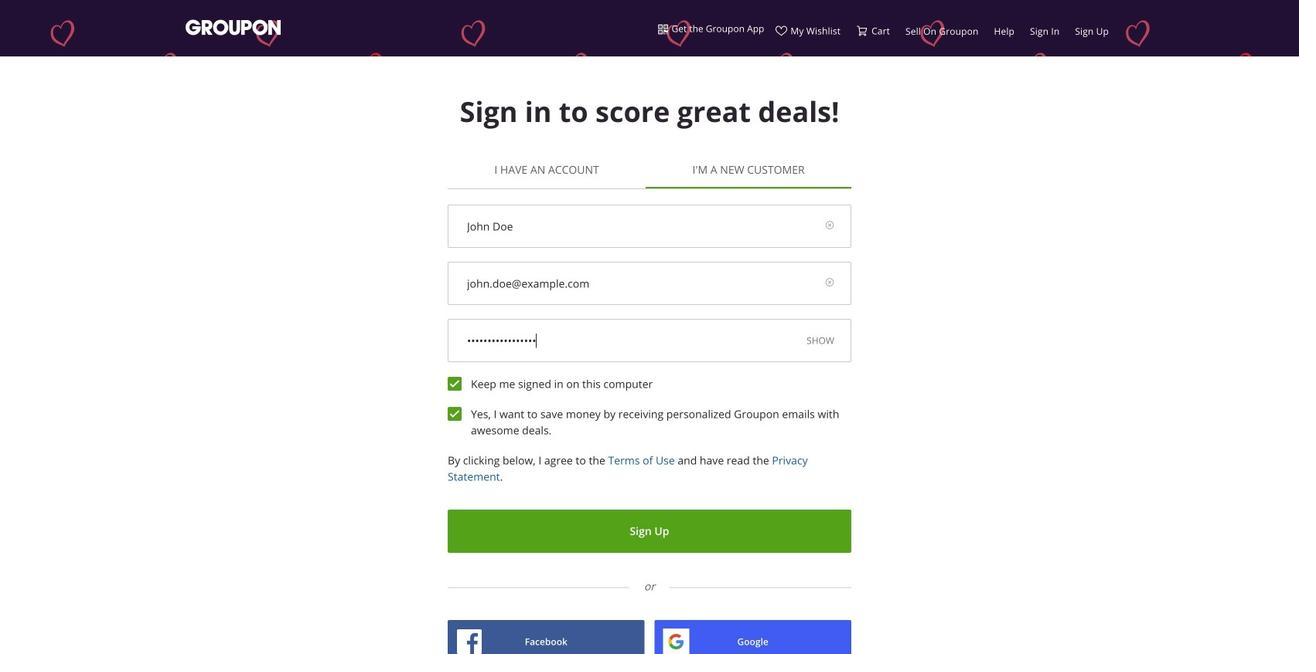 Task type: describe. For each thing, give the bounding box(es) containing it.
email email field
[[467, 272, 820, 296]]

2 tab from the left
[[646, 152, 851, 189]]



Task type: vqa. For each thing, say whether or not it's contained in the screenshot.
ends related to $9.99
no



Task type: locate. For each thing, give the bounding box(es) containing it.
Full name text field
[[467, 215, 820, 238]]

Password password field
[[467, 330, 802, 353]]

tab
[[448, 152, 646, 189], [646, 152, 851, 189]]

tab list
[[448, 152, 851, 190]]

1 tab from the left
[[448, 152, 646, 189]]

groupon image
[[186, 19, 281, 36]]



